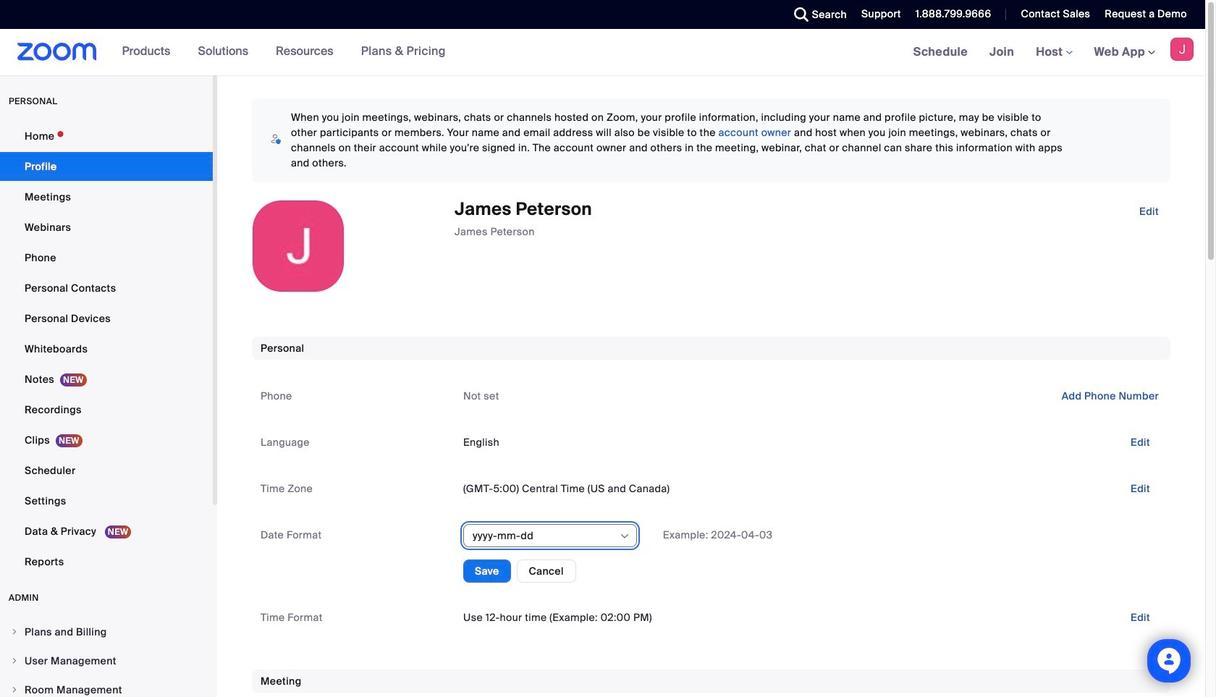 Task type: locate. For each thing, give the bounding box(es) containing it.
2 vertical spatial menu item
[[0, 676, 213, 697]]

menu item
[[0, 618, 213, 646], [0, 647, 213, 675], [0, 676, 213, 697]]

0 vertical spatial menu item
[[0, 618, 213, 646]]

user photo image
[[253, 201, 344, 292]]

1 vertical spatial menu item
[[0, 647, 213, 675]]

2 right image from the top
[[10, 657, 19, 665]]

banner
[[0, 29, 1205, 76]]

1 right image from the top
[[10, 628, 19, 636]]

right image
[[10, 628, 19, 636], [10, 657, 19, 665]]

edit user photo image
[[287, 240, 310, 253]]

zoom logo image
[[17, 43, 97, 61]]

0 vertical spatial right image
[[10, 628, 19, 636]]

admin menu menu
[[0, 618, 213, 697]]

1 vertical spatial right image
[[10, 657, 19, 665]]

personal menu menu
[[0, 122, 213, 578]]

2 menu item from the top
[[0, 647, 213, 675]]



Task type: describe. For each thing, give the bounding box(es) containing it.
right image for third menu item from the bottom of the admin menu menu
[[10, 628, 19, 636]]

3 menu item from the top
[[0, 676, 213, 697]]

right image
[[10, 686, 19, 694]]

product information navigation
[[111, 29, 457, 75]]

meetings navigation
[[902, 29, 1205, 76]]

1 menu item from the top
[[0, 618, 213, 646]]

profile picture image
[[1171, 38, 1194, 61]]

show options image
[[619, 531, 631, 542]]

right image for 2nd menu item from the bottom of the admin menu menu
[[10, 657, 19, 665]]



Task type: vqa. For each thing, say whether or not it's contained in the screenshot.
Show Options icon
yes



